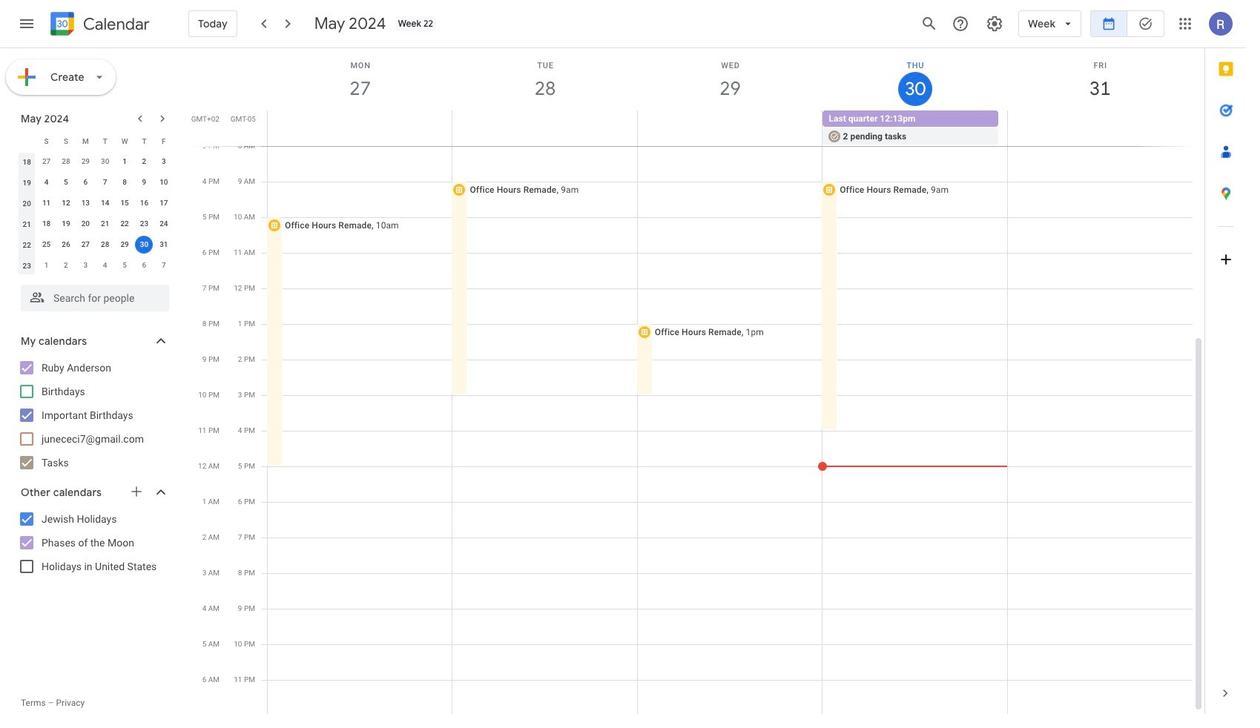 Task type: locate. For each thing, give the bounding box(es) containing it.
20 element
[[77, 215, 94, 233]]

7 element
[[96, 174, 114, 191]]

30, today element
[[135, 236, 153, 254]]

friday, may 31 element
[[1008, 48, 1193, 111]]

june 7 element
[[155, 257, 173, 274]]

31 element
[[155, 236, 173, 254]]

25 element
[[38, 236, 55, 254]]

tuesday, may 28 element
[[453, 48, 638, 111]]

june 6 element
[[135, 257, 153, 274]]

19 element
[[57, 215, 75, 233]]

cell
[[268, 111, 453, 146], [453, 111, 638, 146], [638, 111, 822, 146], [822, 111, 1007, 146], [1007, 111, 1192, 146], [134, 234, 154, 255]]

row group
[[17, 151, 174, 276]]

my calendars list
[[3, 356, 184, 475]]

add other calendars image
[[129, 484, 144, 499]]

row
[[261, 111, 1205, 146], [17, 131, 174, 151], [17, 151, 174, 172], [17, 172, 174, 193], [17, 193, 174, 214], [17, 214, 174, 234], [17, 234, 174, 255], [17, 255, 174, 276]]

None search field
[[0, 279, 184, 312]]

2 element
[[135, 153, 153, 171]]

24 element
[[155, 215, 173, 233]]

monday, may 27 element
[[268, 48, 453, 111]]

heading inside calendar element
[[80, 15, 150, 33]]

23 element
[[135, 215, 153, 233]]

5 element
[[57, 174, 75, 191]]

21 element
[[96, 215, 114, 233]]

15 element
[[116, 194, 134, 212]]

3 element
[[155, 153, 173, 171]]

8 element
[[116, 174, 134, 191]]

22 element
[[116, 215, 134, 233]]

17 element
[[155, 194, 173, 212]]

june 3 element
[[77, 257, 94, 274]]

tab list
[[1205, 48, 1246, 673]]

26 element
[[57, 236, 75, 254]]

column header
[[17, 131, 37, 151]]

grid
[[190, 48, 1205, 714]]

cell inside "row group"
[[134, 234, 154, 255]]

12 element
[[57, 194, 75, 212]]

heading
[[80, 15, 150, 33]]



Task type: vqa. For each thing, say whether or not it's contained in the screenshot.
heading in the the calendar element
yes



Task type: describe. For each thing, give the bounding box(es) containing it.
18 element
[[38, 215, 55, 233]]

10 element
[[155, 174, 173, 191]]

settings menu image
[[986, 15, 1004, 33]]

row group inside may 2024 grid
[[17, 151, 174, 276]]

may 2024 grid
[[14, 131, 174, 276]]

june 4 element
[[96, 257, 114, 274]]

april 28 element
[[57, 153, 75, 171]]

main drawer image
[[18, 15, 36, 33]]

calendar element
[[47, 9, 150, 42]]

other calendars list
[[3, 507, 184, 579]]

june 5 element
[[116, 257, 134, 274]]

27 element
[[77, 236, 94, 254]]

1 element
[[116, 153, 134, 171]]

april 27 element
[[38, 153, 55, 171]]

column header inside may 2024 grid
[[17, 131, 37, 151]]

Search for people text field
[[30, 285, 160, 312]]

13 element
[[77, 194, 94, 212]]

june 2 element
[[57, 257, 75, 274]]

11 element
[[38, 194, 55, 212]]

16 element
[[135, 194, 153, 212]]

april 29 element
[[77, 153, 94, 171]]

6 element
[[77, 174, 94, 191]]

29 element
[[116, 236, 134, 254]]

thursday, may 30, today element
[[823, 48, 1008, 111]]

14 element
[[96, 194, 114, 212]]

april 30 element
[[96, 153, 114, 171]]

4 element
[[38, 174, 55, 191]]

june 1 element
[[38, 257, 55, 274]]

28 element
[[96, 236, 114, 254]]

wednesday, may 29 element
[[638, 48, 823, 111]]

9 element
[[135, 174, 153, 191]]



